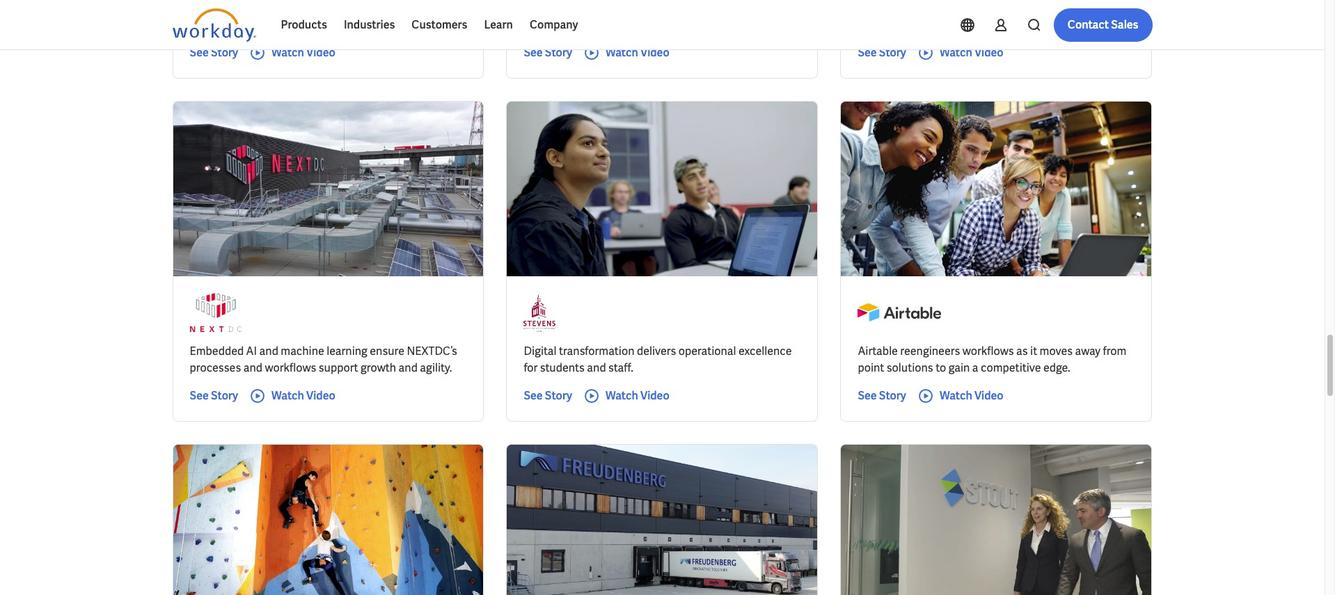 Task type: vqa. For each thing, say whether or not it's contained in the screenshot.
Done BUTTON
no



Task type: describe. For each thing, give the bounding box(es) containing it.
and inside digital transformation delivers operational excellence for students and staff.
[[587, 360, 606, 375]]

sales
[[1111, 17, 1138, 32]]

learning
[[327, 344, 367, 358]]

transformation
[[559, 344, 634, 358]]

go to the homepage image
[[172, 8, 256, 42]]

topic button
[[172, 8, 235, 35]]

business outcome
[[344, 15, 427, 28]]

industries button
[[335, 8, 403, 42]]

more button
[[466, 8, 529, 35]]

processes
[[190, 360, 241, 375]]

contact sales link
[[1054, 8, 1152, 42]]

from
[[1103, 344, 1127, 358]]

for
[[524, 360, 538, 375]]

outcome
[[386, 15, 427, 28]]

company button
[[521, 8, 586, 42]]

staff.
[[608, 360, 633, 375]]

delivers
[[637, 344, 676, 358]]

industries
[[344, 17, 395, 32]]

learn button
[[476, 8, 521, 42]]

industry button
[[246, 8, 322, 35]]

clear
[[544, 15, 567, 28]]

airtable
[[858, 344, 898, 358]]

products
[[281, 17, 327, 32]]

clear all
[[544, 15, 581, 28]]

point
[[858, 360, 884, 375]]

edge.
[[1043, 360, 1070, 375]]

contact sales
[[1068, 17, 1138, 32]]

ai
[[246, 344, 257, 358]]

business outcome button
[[333, 8, 455, 35]]

company
[[530, 17, 578, 32]]

nextdc limited image
[[190, 293, 242, 332]]

students
[[540, 360, 585, 375]]

learn
[[484, 17, 513, 32]]

machine
[[281, 344, 324, 358]]

it
[[1030, 344, 1037, 358]]

operational
[[678, 344, 736, 358]]

customers button
[[403, 8, 476, 42]]

airtable image
[[858, 293, 941, 332]]

embedded ai and machine learning ensure nextdc's processes and workflows support growth and agility.
[[190, 344, 457, 375]]

clear all button
[[540, 8, 585, 35]]

reengineers
[[900, 344, 960, 358]]



Task type: locate. For each thing, give the bounding box(es) containing it.
see story
[[190, 45, 238, 60], [524, 45, 572, 60], [858, 45, 906, 60], [190, 388, 238, 403], [524, 388, 572, 403], [858, 388, 906, 403]]

gain
[[949, 360, 970, 375]]

to
[[936, 360, 946, 375]]

1 horizontal spatial workflows
[[962, 344, 1014, 358]]

a
[[972, 360, 978, 375]]

customers
[[412, 17, 467, 32]]

watch
[[271, 45, 304, 60], [606, 45, 638, 60], [940, 45, 972, 60], [271, 388, 304, 403], [606, 388, 638, 403], [940, 388, 972, 403]]

1 vertical spatial workflows
[[265, 360, 316, 375]]

support
[[319, 360, 358, 375]]

contact
[[1068, 17, 1109, 32]]

workflows inside airtable reengineers workflows as it moves away from point solutions to gain a competitive edge.
[[962, 344, 1014, 358]]

industry
[[257, 15, 294, 28]]

nextdc's
[[407, 344, 457, 358]]

ensure
[[370, 344, 404, 358]]

airtable reengineers workflows as it moves away from point solutions to gain a competitive edge.
[[858, 344, 1127, 375]]

story
[[211, 45, 238, 60], [545, 45, 572, 60], [879, 45, 906, 60], [211, 388, 238, 403], [545, 388, 572, 403], [879, 388, 906, 403]]

digital transformation delivers operational excellence for students and staff.
[[524, 344, 792, 375]]

solutions
[[887, 360, 933, 375]]

and
[[259, 344, 278, 358], [243, 360, 262, 375], [399, 360, 418, 375], [587, 360, 606, 375]]

stevens institute of technology image
[[524, 293, 556, 332]]

see story link
[[190, 44, 238, 61], [524, 44, 572, 61], [858, 44, 906, 61], [190, 388, 238, 404], [524, 388, 572, 404], [858, 388, 906, 404]]

workflows inside embedded ai and machine learning ensure nextdc's processes and workflows support growth and agility.
[[265, 360, 316, 375]]

and right ai
[[259, 344, 278, 358]]

away
[[1075, 344, 1101, 358]]

workflows down machine on the left bottom of the page
[[265, 360, 316, 375]]

topic
[[183, 15, 207, 28]]

video
[[306, 45, 335, 60], [640, 45, 669, 60], [974, 45, 1003, 60], [306, 388, 335, 403], [640, 388, 669, 403], [974, 388, 1003, 403]]

and down transformation
[[587, 360, 606, 375]]

0 horizontal spatial workflows
[[265, 360, 316, 375]]

watch video link
[[249, 44, 335, 61], [583, 44, 669, 61], [917, 44, 1003, 61], [249, 388, 335, 404], [583, 388, 669, 404], [917, 388, 1003, 404]]

watch video
[[271, 45, 335, 60], [606, 45, 669, 60], [940, 45, 1003, 60], [271, 388, 335, 403], [606, 388, 669, 403], [940, 388, 1003, 403]]

more
[[478, 15, 501, 28]]

products button
[[273, 8, 335, 42]]

workflows
[[962, 344, 1014, 358], [265, 360, 316, 375]]

and down ensure
[[399, 360, 418, 375]]

0 vertical spatial workflows
[[962, 344, 1014, 358]]

moves
[[1040, 344, 1073, 358]]

Search Customer Stories text field
[[954, 9, 1125, 33]]

excellence
[[739, 344, 792, 358]]

competitive
[[981, 360, 1041, 375]]

and down ai
[[243, 360, 262, 375]]

agility.
[[420, 360, 452, 375]]

embedded
[[190, 344, 244, 358]]

workflows up a
[[962, 344, 1014, 358]]

digital
[[524, 344, 557, 358]]

all
[[570, 15, 581, 28]]

growth
[[361, 360, 396, 375]]

business
[[344, 15, 384, 28]]

see
[[190, 45, 209, 60], [524, 45, 543, 60], [858, 45, 877, 60], [190, 388, 209, 403], [524, 388, 543, 403], [858, 388, 877, 403]]

as
[[1016, 344, 1028, 358]]



